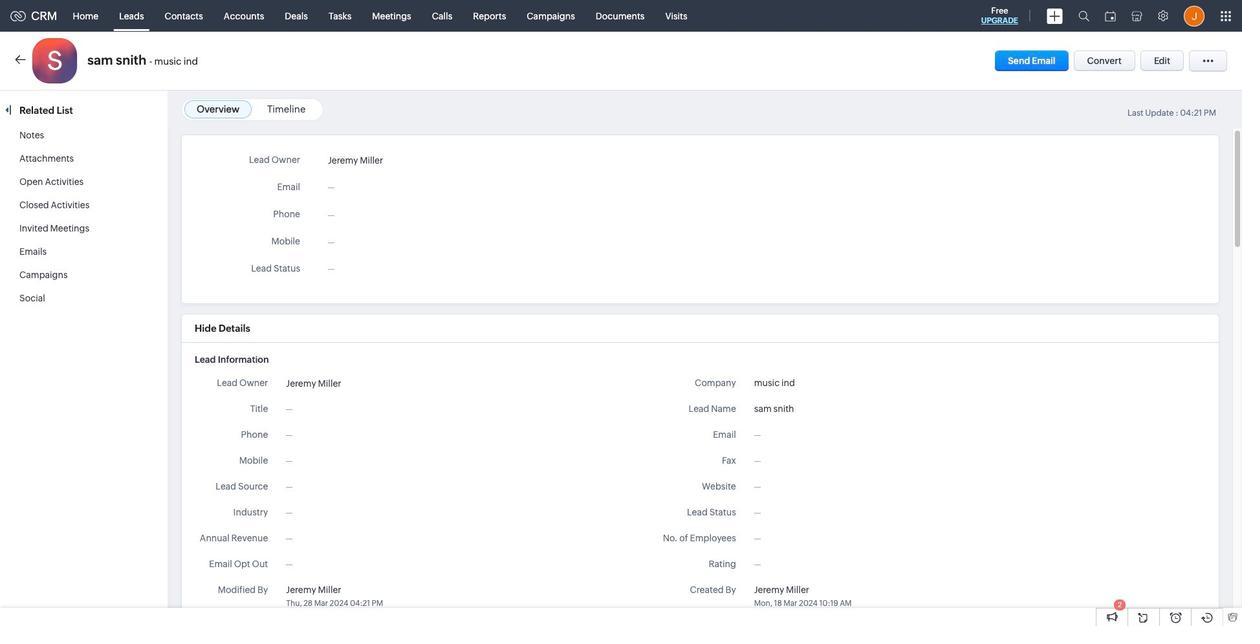 Task type: vqa. For each thing, say whether or not it's contained in the screenshot.
logo
yes



Task type: describe. For each thing, give the bounding box(es) containing it.
profile image
[[1184, 5, 1205, 26]]

logo image
[[10, 11, 26, 21]]

profile element
[[1176, 0, 1213, 31]]



Task type: locate. For each thing, give the bounding box(es) containing it.
search image
[[1079, 10, 1090, 21]]

create menu image
[[1047, 8, 1063, 24]]

calendar image
[[1105, 11, 1116, 21]]

create menu element
[[1039, 0, 1071, 31]]

search element
[[1071, 0, 1097, 32]]



